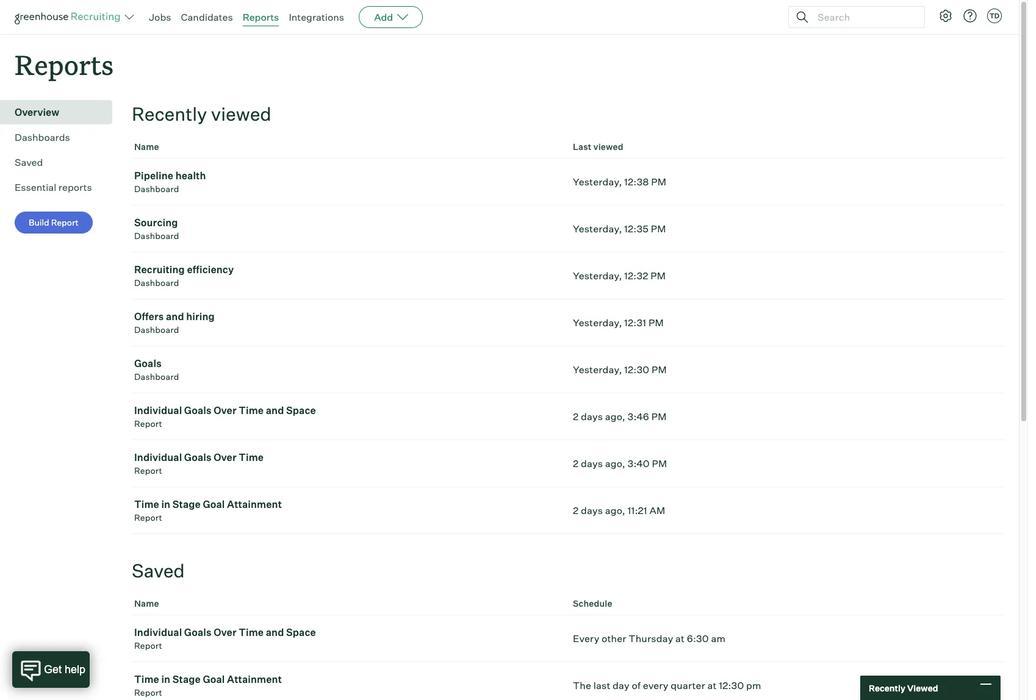 Task type: vqa. For each thing, say whether or not it's contained in the screenshot.
bottommost Wattenberger)
no



Task type: describe. For each thing, give the bounding box(es) containing it.
5 dashboard from the top
[[134, 372, 179, 382]]

goals dashboard
[[134, 358, 179, 382]]

individual goals over time and space report for 2
[[134, 405, 316, 429]]

dashboards link
[[15, 130, 107, 145]]

space for 2 days ago, 3:46 pm
[[286, 405, 316, 417]]

3:46
[[628, 411, 649, 423]]

time in stage goal attainment report for 2
[[134, 499, 282, 523]]

ago, for 3:46
[[605, 411, 625, 423]]

2 dashboard from the top
[[134, 231, 179, 241]]

quarter
[[671, 680, 705, 692]]

hiring
[[186, 311, 215, 323]]

recently for recently viewed
[[869, 683, 906, 694]]

goals inside goals dashboard
[[134, 358, 162, 370]]

name for saved
[[134, 599, 159, 609]]

yesterday, 12:35 pm
[[573, 223, 666, 235]]

candidates link
[[181, 11, 233, 23]]

every
[[573, 633, 600, 645]]

0 horizontal spatial at
[[676, 633, 685, 645]]

0 horizontal spatial reports
[[15, 46, 114, 82]]

over for every other thursday at 6:30 am
[[214, 627, 237, 639]]

pipeline health dashboard
[[134, 170, 206, 194]]

name for recently viewed
[[134, 142, 159, 152]]

2 for 2 days ago, 11:21 am
[[573, 505, 579, 517]]

overview link
[[15, 105, 107, 120]]

every other thursday at 6:30 am
[[573, 633, 726, 645]]

add button
[[359, 6, 423, 28]]

time for every other thursday at 6:30 am
[[239, 627, 264, 639]]

individual goals over time and space report for every
[[134, 627, 316, 651]]

pm for yesterday, 12:35 pm
[[651, 223, 666, 235]]

stage for the last day of every quarter at 12:30 pm
[[173, 674, 201, 686]]

am
[[650, 505, 665, 517]]

12:35
[[624, 223, 649, 235]]

6:30
[[687, 633, 709, 645]]

1 horizontal spatial at
[[708, 680, 717, 692]]

integrations link
[[289, 11, 344, 23]]

report inside 'button'
[[51, 217, 79, 228]]

reports
[[58, 181, 92, 194]]

2 days ago, 3:40 pm
[[573, 458, 667, 470]]

over for 2 days ago, 3:46 pm
[[214, 405, 237, 417]]

pm
[[746, 680, 761, 692]]

pm for yesterday, 12:31 pm
[[649, 317, 664, 329]]

goals for every other thursday at 6:30 am
[[184, 627, 212, 639]]

offers
[[134, 311, 164, 323]]

pm for yesterday, 12:38 pm
[[651, 176, 667, 188]]

individual goals over time report
[[134, 452, 264, 476]]

candidates
[[181, 11, 233, 23]]

over for 2 days ago, 3:40 pm
[[214, 452, 237, 464]]

yesterday, for yesterday, 12:35 pm
[[573, 223, 622, 235]]

days for 2 days ago, 3:46 pm
[[581, 411, 603, 423]]

recruiting efficiency dashboard
[[134, 264, 234, 288]]

thursday
[[629, 633, 673, 645]]

yesterday, for yesterday, 12:30 pm
[[573, 364, 622, 376]]

efficiency
[[187, 264, 234, 276]]

the last day of every quarter at 12:30 pm
[[573, 680, 761, 692]]

pipeline
[[134, 170, 173, 182]]

the
[[573, 680, 591, 692]]

12:31
[[624, 317, 646, 329]]

add
[[374, 11, 393, 23]]

time in stage goal attainment report for the
[[134, 674, 282, 698]]

time for 2 days ago, 3:46 pm
[[239, 405, 264, 417]]

time for 2 days ago, 3:40 pm
[[239, 452, 264, 464]]

recently for recently viewed
[[132, 103, 207, 125]]

dashboard inside offers and hiring dashboard
[[134, 325, 179, 335]]

day
[[613, 680, 630, 692]]

ago, for 11:21
[[605, 505, 625, 517]]

greenhouse recruiting image
[[15, 10, 124, 24]]

dashboard inside "recruiting efficiency dashboard"
[[134, 278, 179, 288]]



Task type: locate. For each thing, give the bounding box(es) containing it.
jobs
[[149, 11, 171, 23]]

0 vertical spatial individual
[[134, 405, 182, 417]]

1 vertical spatial attainment
[[227, 674, 282, 686]]

1 time in stage goal attainment report from the top
[[134, 499, 282, 523]]

1 horizontal spatial reports
[[243, 11, 279, 23]]

time inside the individual goals over time report
[[239, 452, 264, 464]]

over
[[214, 405, 237, 417], [214, 452, 237, 464], [214, 627, 237, 639]]

dashboards
[[15, 131, 70, 144]]

1 horizontal spatial 12:30
[[719, 680, 744, 692]]

3 ago, from the top
[[605, 505, 625, 517]]

1 vertical spatial reports
[[15, 46, 114, 82]]

1 vertical spatial at
[[708, 680, 717, 692]]

0 vertical spatial ago,
[[605, 411, 625, 423]]

Search text field
[[815, 8, 914, 26]]

0 vertical spatial 2
[[573, 411, 579, 423]]

attainment
[[227, 499, 282, 511], [227, 674, 282, 686]]

last
[[573, 142, 592, 152]]

ago, for 3:40
[[605, 458, 625, 470]]

viewed
[[211, 103, 271, 125], [594, 142, 624, 152]]

0 horizontal spatial 12:30
[[624, 364, 649, 376]]

ago, left 3:46
[[605, 411, 625, 423]]

saved link
[[15, 155, 107, 170]]

1 goal from the top
[[203, 499, 225, 511]]

goals
[[134, 358, 162, 370], [184, 405, 212, 417], [184, 452, 212, 464], [184, 627, 212, 639]]

1 vertical spatial ago,
[[605, 458, 625, 470]]

0 vertical spatial saved
[[15, 156, 43, 169]]

3 2 from the top
[[573, 505, 579, 517]]

dashboard down offers and hiring dashboard
[[134, 372, 179, 382]]

yesterday, 12:31 pm
[[573, 317, 664, 329]]

2
[[573, 411, 579, 423], [573, 458, 579, 470], [573, 505, 579, 517]]

health
[[176, 170, 206, 182]]

2 for 2 days ago, 3:40 pm
[[573, 458, 579, 470]]

1 horizontal spatial saved
[[132, 560, 185, 582]]

other
[[602, 633, 627, 645]]

0 vertical spatial viewed
[[211, 103, 271, 125]]

2 time in stage goal attainment report from the top
[[134, 674, 282, 698]]

1 vertical spatial over
[[214, 452, 237, 464]]

viewed for recently viewed
[[211, 103, 271, 125]]

dashboard down recruiting
[[134, 278, 179, 288]]

report inside the individual goals over time report
[[134, 466, 162, 476]]

1 days from the top
[[581, 411, 603, 423]]

1 vertical spatial time in stage goal attainment report
[[134, 674, 282, 698]]

2 for 2 days ago, 3:46 pm
[[573, 411, 579, 423]]

build report
[[29, 217, 79, 228]]

offers and hiring dashboard
[[134, 311, 215, 335]]

days for 2 days ago, 11:21 am
[[581, 505, 603, 517]]

2 days from the top
[[581, 458, 603, 470]]

goals for 2 days ago, 3:40 pm
[[184, 452, 212, 464]]

3:40
[[628, 458, 650, 470]]

and
[[166, 311, 184, 323], [266, 405, 284, 417], [266, 627, 284, 639]]

2 goal from the top
[[203, 674, 225, 686]]

2 stage from the top
[[173, 674, 201, 686]]

schedule
[[573, 599, 612, 609]]

space for every other thursday at 6:30 am
[[286, 627, 316, 639]]

0 vertical spatial attainment
[[227, 499, 282, 511]]

name
[[134, 142, 159, 152], [134, 599, 159, 609]]

dashboard down 'offers'
[[134, 325, 179, 335]]

12:30 down '12:31'
[[624, 364, 649, 376]]

days for 2 days ago, 3:40 pm
[[581, 458, 603, 470]]

11:21
[[628, 505, 647, 517]]

time in stage goal attainment report
[[134, 499, 282, 523], [134, 674, 282, 698]]

at right quarter
[[708, 680, 717, 692]]

sourcing dashboard
[[134, 217, 179, 241]]

dashboard inside 'pipeline health dashboard'
[[134, 184, 179, 194]]

2 attainment from the top
[[227, 674, 282, 686]]

2 in from the top
[[161, 674, 170, 686]]

yesterday, 12:32 pm
[[573, 270, 666, 282]]

stage for 2 days ago, 11:21 am
[[173, 499, 201, 511]]

0 vertical spatial name
[[134, 142, 159, 152]]

yesterday, down last viewed
[[573, 176, 622, 188]]

4 dashboard from the top
[[134, 325, 179, 335]]

days
[[581, 411, 603, 423], [581, 458, 603, 470], [581, 505, 603, 517]]

1 vertical spatial goal
[[203, 674, 225, 686]]

days left "3:40"
[[581, 458, 603, 470]]

over inside the individual goals over time report
[[214, 452, 237, 464]]

viewed
[[907, 683, 938, 694]]

2 vertical spatial over
[[214, 627, 237, 639]]

2 vertical spatial and
[[266, 627, 284, 639]]

2 vertical spatial days
[[581, 505, 603, 517]]

time
[[239, 405, 264, 417], [239, 452, 264, 464], [134, 499, 159, 511], [239, 627, 264, 639], [134, 674, 159, 686]]

report
[[51, 217, 79, 228], [134, 419, 162, 429], [134, 466, 162, 476], [134, 513, 162, 523], [134, 641, 162, 651], [134, 688, 162, 698]]

2 ago, from the top
[[605, 458, 625, 470]]

2 days ago, 11:21 am
[[573, 505, 665, 517]]

yesterday, left 12:35
[[573, 223, 622, 235]]

1 2 from the top
[[573, 411, 579, 423]]

5 yesterday, from the top
[[573, 364, 622, 376]]

1 attainment from the top
[[227, 499, 282, 511]]

build report button
[[15, 212, 93, 234]]

configure image
[[939, 9, 953, 23]]

td button
[[987, 9, 1002, 23]]

2 vertical spatial 2
[[573, 505, 579, 517]]

3 over from the top
[[214, 627, 237, 639]]

saved
[[15, 156, 43, 169], [132, 560, 185, 582]]

1 vertical spatial name
[[134, 599, 159, 609]]

in for the
[[161, 674, 170, 686]]

12:30 left pm on the right bottom of page
[[719, 680, 744, 692]]

goals for 2 days ago, 3:46 pm
[[184, 405, 212, 417]]

individual for 2 days ago, 3:40 pm
[[134, 452, 182, 464]]

1 vertical spatial stage
[[173, 674, 201, 686]]

ago,
[[605, 411, 625, 423], [605, 458, 625, 470], [605, 505, 625, 517]]

ago, left "3:40"
[[605, 458, 625, 470]]

recruiting
[[134, 264, 185, 276]]

1 horizontal spatial recently
[[869, 683, 906, 694]]

1 vertical spatial 2
[[573, 458, 579, 470]]

and for 2 days ago, 3:46 pm
[[266, 405, 284, 417]]

individual for every other thursday at 6:30 am
[[134, 627, 182, 639]]

1 vertical spatial days
[[581, 458, 603, 470]]

yesterday, for yesterday, 12:38 pm
[[573, 176, 622, 188]]

2 days ago, 3:46 pm
[[573, 411, 667, 423]]

3 yesterday, from the top
[[573, 270, 622, 282]]

recently
[[132, 103, 207, 125], [869, 683, 906, 694]]

0 vertical spatial at
[[676, 633, 685, 645]]

days left 11:21
[[581, 505, 603, 517]]

1 individual goals over time and space report from the top
[[134, 405, 316, 429]]

0 horizontal spatial recently
[[132, 103, 207, 125]]

1 individual from the top
[[134, 405, 182, 417]]

dashboard down the sourcing
[[134, 231, 179, 241]]

1 vertical spatial recently
[[869, 683, 906, 694]]

1 vertical spatial viewed
[[594, 142, 624, 152]]

0 vertical spatial 12:30
[[624, 364, 649, 376]]

yesterday,
[[573, 176, 622, 188], [573, 223, 622, 235], [573, 270, 622, 282], [573, 317, 622, 329], [573, 364, 622, 376]]

2 2 from the top
[[573, 458, 579, 470]]

0 vertical spatial in
[[161, 499, 170, 511]]

build
[[29, 217, 49, 228]]

individual
[[134, 405, 182, 417], [134, 452, 182, 464], [134, 627, 182, 639]]

2 space from the top
[[286, 627, 316, 639]]

goal for 2
[[203, 499, 225, 511]]

dashboard down pipeline
[[134, 184, 179, 194]]

at left 6:30
[[676, 633, 685, 645]]

2 over from the top
[[214, 452, 237, 464]]

1 space from the top
[[286, 405, 316, 417]]

last viewed
[[573, 142, 624, 152]]

2 individual from the top
[[134, 452, 182, 464]]

pm
[[651, 176, 667, 188], [651, 223, 666, 235], [651, 270, 666, 282], [649, 317, 664, 329], [652, 364, 667, 376], [652, 411, 667, 423], [652, 458, 667, 470]]

1 in from the top
[[161, 499, 170, 511]]

goals inside the individual goals over time report
[[184, 452, 212, 464]]

every
[[643, 680, 669, 692]]

0 vertical spatial time in stage goal attainment report
[[134, 499, 282, 523]]

1 vertical spatial and
[[266, 405, 284, 417]]

yesterday, for yesterday, 12:31 pm
[[573, 317, 622, 329]]

0 vertical spatial individual goals over time and space report
[[134, 405, 316, 429]]

2 individual goals over time and space report from the top
[[134, 627, 316, 651]]

12:30
[[624, 364, 649, 376], [719, 680, 744, 692]]

1 vertical spatial in
[[161, 674, 170, 686]]

recently viewed
[[132, 103, 271, 125]]

goal
[[203, 499, 225, 511], [203, 674, 225, 686]]

1 yesterday, from the top
[[573, 176, 622, 188]]

1 horizontal spatial viewed
[[594, 142, 624, 152]]

essential reports link
[[15, 180, 107, 195]]

pm for yesterday, 12:30 pm
[[652, 364, 667, 376]]

1 vertical spatial space
[[286, 627, 316, 639]]

yesterday, left '12:31'
[[573, 317, 622, 329]]

yesterday, for yesterday, 12:32 pm
[[573, 270, 622, 282]]

at
[[676, 633, 685, 645], [708, 680, 717, 692]]

1 vertical spatial 12:30
[[719, 680, 744, 692]]

pm for yesterday, 12:32 pm
[[651, 270, 666, 282]]

0 vertical spatial stage
[[173, 499, 201, 511]]

4 yesterday, from the top
[[573, 317, 622, 329]]

individual inside the individual goals over time report
[[134, 452, 182, 464]]

and for every other thursday at 6:30 am
[[266, 627, 284, 639]]

viewed for last viewed
[[594, 142, 624, 152]]

0 vertical spatial space
[[286, 405, 316, 417]]

in
[[161, 499, 170, 511], [161, 674, 170, 686]]

space
[[286, 405, 316, 417], [286, 627, 316, 639]]

yesterday, 12:30 pm
[[573, 364, 667, 376]]

1 vertical spatial individual
[[134, 452, 182, 464]]

yesterday, left 12:32
[[573, 270, 622, 282]]

last
[[594, 680, 611, 692]]

sourcing
[[134, 217, 178, 229]]

1 vertical spatial saved
[[132, 560, 185, 582]]

3 days from the top
[[581, 505, 603, 517]]

0 vertical spatial over
[[214, 405, 237, 417]]

yesterday, 12:38 pm
[[573, 176, 667, 188]]

0 vertical spatial recently
[[132, 103, 207, 125]]

12:32
[[624, 270, 648, 282]]

goal for the
[[203, 674, 225, 686]]

reports
[[243, 11, 279, 23], [15, 46, 114, 82]]

3 dashboard from the top
[[134, 278, 179, 288]]

individual goals over time and space report
[[134, 405, 316, 429], [134, 627, 316, 651]]

attainment for the last day of every quarter at 12:30 pm
[[227, 674, 282, 686]]

integrations
[[289, 11, 344, 23]]

of
[[632, 680, 641, 692]]

1 stage from the top
[[173, 499, 201, 511]]

0 vertical spatial and
[[166, 311, 184, 323]]

1 dashboard from the top
[[134, 184, 179, 194]]

overview
[[15, 106, 59, 119]]

0 vertical spatial reports
[[243, 11, 279, 23]]

2 name from the top
[[134, 599, 159, 609]]

0 horizontal spatial saved
[[15, 156, 43, 169]]

essential reports
[[15, 181, 92, 194]]

0 vertical spatial days
[[581, 411, 603, 423]]

recently viewed
[[869, 683, 938, 694]]

2 vertical spatial ago,
[[605, 505, 625, 517]]

ago, left 11:21
[[605, 505, 625, 517]]

days left 3:46
[[581, 411, 603, 423]]

dashboard
[[134, 184, 179, 194], [134, 231, 179, 241], [134, 278, 179, 288], [134, 325, 179, 335], [134, 372, 179, 382]]

stage
[[173, 499, 201, 511], [173, 674, 201, 686]]

am
[[711, 633, 726, 645]]

td button
[[985, 6, 1005, 26]]

and inside offers and hiring dashboard
[[166, 311, 184, 323]]

1 name from the top
[[134, 142, 159, 152]]

in for 2
[[161, 499, 170, 511]]

reports down greenhouse recruiting image
[[15, 46, 114, 82]]

td
[[990, 12, 1000, 20]]

reports right candidates link
[[243, 11, 279, 23]]

1 vertical spatial individual goals over time and space report
[[134, 627, 316, 651]]

12:38
[[624, 176, 649, 188]]

1 over from the top
[[214, 405, 237, 417]]

essential
[[15, 181, 56, 194]]

0 vertical spatial goal
[[203, 499, 225, 511]]

3 individual from the top
[[134, 627, 182, 639]]

individual for 2 days ago, 3:46 pm
[[134, 405, 182, 417]]

jobs link
[[149, 11, 171, 23]]

attainment for 2 days ago, 11:21 am
[[227, 499, 282, 511]]

yesterday, down yesterday, 12:31 pm
[[573, 364, 622, 376]]

reports link
[[243, 11, 279, 23]]

2 yesterday, from the top
[[573, 223, 622, 235]]

0 horizontal spatial viewed
[[211, 103, 271, 125]]

1 ago, from the top
[[605, 411, 625, 423]]

2 vertical spatial individual
[[134, 627, 182, 639]]



